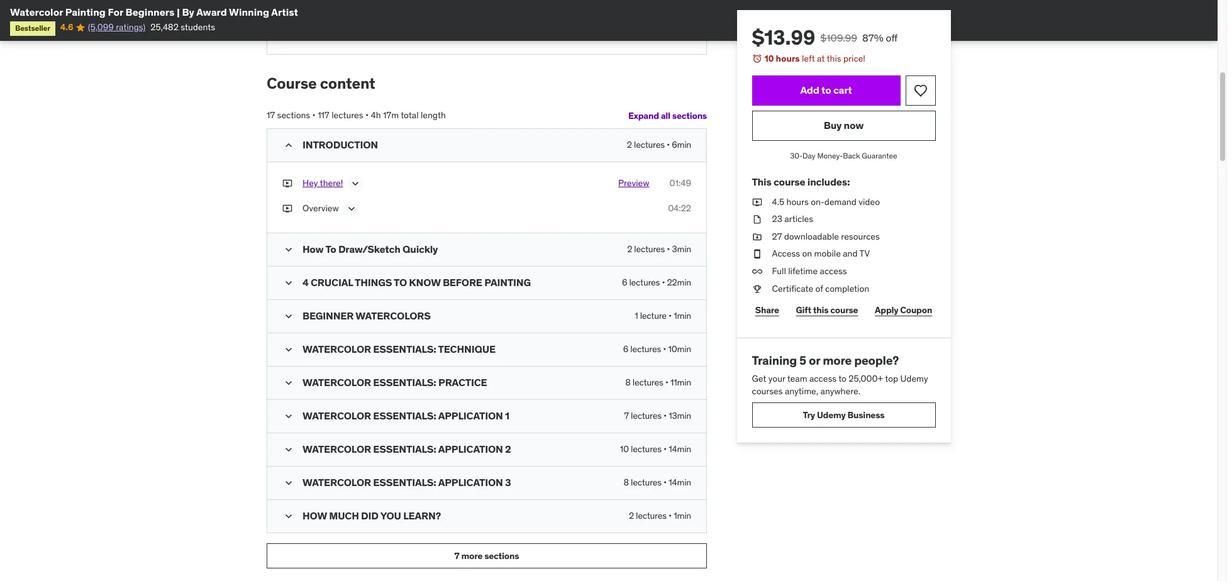 Task type: vqa. For each thing, say whether or not it's contained in the screenshot.
Award
yes



Task type: locate. For each thing, give the bounding box(es) containing it.
udemy right try
[[818, 409, 846, 421]]

8 down the 10 lectures • 14min
[[624, 477, 629, 488]]

access down mobile
[[820, 265, 848, 277]]

small image
[[283, 277, 295, 289], [283, 343, 295, 356], [283, 377, 295, 389], [283, 510, 295, 523]]

1 xsmall image from the top
[[753, 196, 763, 208]]

2 down 8 lectures • 14min
[[629, 510, 634, 522]]

1 small image from the top
[[283, 277, 295, 289]]

2 up 6 lectures • 22min
[[627, 243, 632, 255]]

5 small image from the top
[[283, 444, 295, 456]]

3 essentials: from the top
[[373, 410, 436, 422]]

2 14min from the top
[[669, 477, 691, 488]]

0 vertical spatial udemy
[[901, 373, 929, 384]]

14min for watercolor essentials: application 3
[[669, 477, 691, 488]]

lectures left 13min
[[631, 410, 662, 422]]

10 up 8 lectures • 14min
[[620, 444, 629, 455]]

3 small image from the top
[[283, 310, 295, 323]]

1 vertical spatial more
[[462, 550, 483, 562]]

0 vertical spatial more
[[823, 353, 852, 368]]

expand
[[629, 110, 659, 121]]

1 vertical spatial 7
[[455, 550, 460, 562]]

1min down 8 lectures • 14min
[[674, 510, 691, 522]]

painting
[[485, 276, 531, 289]]

lectures up lecture
[[629, 277, 660, 288]]

small image for watercolor essentials: technique
[[283, 343, 295, 356]]

lectures for how to draw/sketch quickly
[[634, 243, 665, 255]]

1 horizontal spatial udemy
[[901, 373, 929, 384]]

access down or
[[810, 373, 837, 384]]

2
[[627, 139, 632, 150], [627, 243, 632, 255], [505, 443, 511, 455], [629, 510, 634, 522]]

essentials: up watercolor essentials: application 1
[[373, 376, 436, 389]]

essentials: down watercolor essentials: application 1
[[373, 443, 436, 455]]

sections inside the '7 more sections' button
[[485, 550, 519, 562]]

• left 6min
[[667, 139, 670, 150]]

lectures
[[332, 110, 363, 121], [634, 139, 665, 150], [634, 243, 665, 255], [629, 277, 660, 288], [631, 343, 661, 355], [633, 377, 664, 388], [631, 410, 662, 422], [631, 444, 662, 455], [631, 477, 662, 488], [636, 510, 667, 522]]

3 small image from the top
[[283, 377, 295, 389]]

lectures for watercolor essentials: application 3
[[631, 477, 662, 488]]

before
[[443, 276, 482, 289]]

this
[[827, 53, 842, 64], [814, 304, 829, 316]]

3 xsmall image from the top
[[753, 248, 763, 260]]

14min up 2 lectures • 1min
[[669, 477, 691, 488]]

7 for 7 more sections
[[455, 550, 460, 562]]

this right gift
[[814, 304, 829, 316]]

2 vertical spatial application
[[438, 476, 503, 489]]

lectures for watercolor essentials:  application 2
[[631, 444, 662, 455]]

0 horizontal spatial course
[[774, 176, 806, 188]]

1 horizontal spatial 10
[[765, 53, 775, 64]]

small image for watercolor essentials: practice
[[283, 377, 295, 389]]

lectures left 3min
[[634, 243, 665, 255]]

1 vertical spatial application
[[438, 443, 503, 455]]

hours up articles
[[787, 196, 809, 207]]

lectures for 4 crucial things to know before painting
[[629, 277, 660, 288]]

course up the 4.5
[[774, 176, 806, 188]]

all
[[661, 110, 671, 121]]

3
[[505, 476, 511, 489]]

application for 2
[[438, 443, 503, 455]]

2 small image from the top
[[283, 343, 295, 356]]

23
[[773, 213, 783, 225]]

2 lectures • 3min
[[627, 243, 691, 255]]

hours left left
[[776, 53, 800, 64]]

essentials: for 1
[[373, 410, 436, 422]]

25,000+
[[849, 373, 884, 384]]

8 down 6 lectures • 10min
[[626, 377, 631, 388]]

0 vertical spatial application
[[438, 410, 503, 422]]

award
[[196, 6, 227, 18]]

8
[[626, 377, 631, 388], [624, 477, 629, 488]]

1min
[[674, 310, 691, 321], [674, 510, 691, 522]]

xsmall image for access
[[753, 248, 763, 260]]

gift this course
[[797, 304, 859, 316]]

3 application from the top
[[438, 476, 503, 489]]

• for watercolor essentials:  application 2
[[664, 444, 667, 455]]

0 horizontal spatial to
[[822, 84, 832, 96]]

price!
[[844, 53, 866, 64]]

1 lecture • 1min
[[635, 310, 691, 321]]

0 horizontal spatial 1
[[505, 410, 510, 422]]

back
[[844, 151, 861, 160]]

money-
[[818, 151, 844, 160]]

• down 8 lectures • 14min
[[669, 510, 672, 522]]

10
[[765, 53, 775, 64], [620, 444, 629, 455]]

1 vertical spatial course
[[831, 304, 859, 316]]

13min
[[669, 410, 691, 422]]

day
[[803, 151, 816, 160]]

2 xsmall image from the top
[[753, 213, 763, 226]]

• left 11min
[[666, 377, 669, 388]]

30-day money-back guarantee
[[791, 151, 898, 160]]

1 vertical spatial to
[[839, 373, 847, 384]]

0 vertical spatial hours
[[776, 53, 800, 64]]

lectures down the 10 lectures • 14min
[[631, 477, 662, 488]]

0 vertical spatial 1
[[635, 310, 638, 321]]

artist
[[271, 6, 298, 18]]

• left 10min
[[663, 343, 666, 355]]

xsmall image
[[283, 12, 293, 24], [283, 177, 293, 190], [283, 203, 293, 215], [753, 231, 763, 243], [753, 265, 763, 278]]

1 small image from the top
[[283, 139, 295, 152]]

7 inside the '7 more sections' button
[[455, 550, 460, 562]]

lectures for how much did you learn?
[[636, 510, 667, 522]]

0 vertical spatial 14min
[[669, 444, 691, 455]]

1 vertical spatial 10
[[620, 444, 629, 455]]

2 up '3'
[[505, 443, 511, 455]]

4 small image from the top
[[283, 410, 295, 423]]

1 vertical spatial access
[[810, 373, 837, 384]]

small image for watercolor essentials:  application 2
[[283, 444, 295, 456]]

1 horizontal spatial to
[[839, 373, 847, 384]]

articles
[[785, 213, 814, 225]]

10 right alarm icon
[[765, 53, 775, 64]]

14min for watercolor essentials:  application 2
[[669, 444, 691, 455]]

1 horizontal spatial 7
[[624, 410, 629, 422]]

2 small image from the top
[[283, 243, 295, 256]]

2 horizontal spatial sections
[[672, 110, 707, 121]]

7 more sections
[[455, 550, 519, 562]]

xsmall image up share
[[753, 283, 763, 295]]

1 1min from the top
[[674, 310, 691, 321]]

small image
[[283, 139, 295, 152], [283, 243, 295, 256], [283, 310, 295, 323], [283, 410, 295, 423], [283, 444, 295, 456], [283, 477, 295, 489]]

1 vertical spatial 8
[[624, 477, 629, 488]]

learn?
[[403, 510, 441, 522]]

1 vertical spatial udemy
[[818, 409, 846, 421]]

this right 'at'
[[827, 53, 842, 64]]

4 essentials: from the top
[[373, 443, 436, 455]]

1 horizontal spatial course
[[831, 304, 859, 316]]

10 for 10 lectures • 14min
[[620, 444, 629, 455]]

01:49
[[670, 177, 691, 189]]

6 down 2 lectures • 3min
[[622, 277, 627, 288]]

tv
[[860, 248, 871, 259]]

1 vertical spatial 14min
[[669, 477, 691, 488]]

xsmall image left overview
[[283, 203, 293, 215]]

to left the cart
[[822, 84, 832, 96]]

content
[[320, 74, 375, 93]]

• for how to draw/sketch quickly
[[667, 243, 670, 255]]

8 for watercolor essentials: application 3
[[624, 477, 629, 488]]

• left 13min
[[664, 410, 667, 422]]

1 vertical spatial 1min
[[674, 510, 691, 522]]

4 xsmall image from the top
[[753, 283, 763, 295]]

0 vertical spatial 7
[[624, 410, 629, 422]]

lectures down expand
[[634, 139, 665, 150]]

essentials: up watercolor essentials:  application 2
[[373, 410, 436, 422]]

2 down expand
[[627, 139, 632, 150]]

1 horizontal spatial sections
[[485, 550, 519, 562]]

xsmall image for 4.5
[[753, 196, 763, 208]]

6 small image from the top
[[283, 477, 295, 489]]

0 vertical spatial to
[[822, 84, 832, 96]]

access
[[820, 265, 848, 277], [810, 373, 837, 384]]

•
[[312, 110, 316, 121], [366, 110, 369, 121], [667, 139, 670, 150], [667, 243, 670, 255], [662, 277, 665, 288], [669, 310, 672, 321], [663, 343, 666, 355], [666, 377, 669, 388], [664, 410, 667, 422], [664, 444, 667, 455], [664, 477, 667, 488], [669, 510, 672, 522]]

2 1min from the top
[[674, 510, 691, 522]]

2 watercolor from the top
[[303, 376, 371, 389]]

completion
[[826, 283, 870, 294]]

0 horizontal spatial 10
[[620, 444, 629, 455]]

5 watercolor from the top
[[303, 476, 371, 489]]

udemy inside training 5 or more people? get your team access to 25,000+ top udemy courses anytime, anywhere.
[[901, 373, 929, 384]]

3 watercolor from the top
[[303, 410, 371, 422]]

• left 3min
[[667, 243, 670, 255]]

xsmall image right 'winning' at top
[[283, 12, 293, 24]]

4 small image from the top
[[283, 510, 295, 523]]

14min down 13min
[[669, 444, 691, 455]]

1 watercolor from the top
[[303, 343, 371, 355]]

your
[[769, 373, 786, 384]]

watercolor essentials: technique
[[303, 343, 496, 355]]

try
[[804, 409, 816, 421]]

• right lecture
[[669, 310, 672, 321]]

beginner
[[303, 310, 354, 322]]

how
[[303, 243, 324, 255]]

xsmall image left 23
[[753, 213, 763, 226]]

1 vertical spatial 1
[[505, 410, 510, 422]]

demand
[[825, 196, 857, 207]]

(5,099 ratings)
[[88, 22, 146, 33]]

xsmall image left full at the top right of page
[[753, 265, 763, 278]]

04:22
[[668, 203, 691, 214]]

0 vertical spatial 1min
[[674, 310, 691, 321]]

(5,099
[[88, 22, 114, 33]]

• down 7 lectures • 13min
[[664, 444, 667, 455]]

• left 4h 17m
[[366, 110, 369, 121]]

you
[[380, 510, 401, 522]]

5
[[800, 353, 807, 368]]

7
[[624, 410, 629, 422], [455, 550, 460, 562]]

access inside training 5 or more people? get your team access to 25,000+ top udemy courses anytime, anywhere.
[[810, 373, 837, 384]]

0 horizontal spatial more
[[462, 550, 483, 562]]

10 for 10 hours left at this price!
[[765, 53, 775, 64]]

now
[[844, 119, 864, 132]]

lectures left 10min
[[631, 343, 661, 355]]

how to draw/sketch quickly
[[303, 243, 438, 255]]

total
[[401, 110, 419, 121]]

apply
[[876, 304, 899, 316]]

1 application from the top
[[438, 410, 503, 422]]

full
[[773, 265, 787, 277]]

25,482
[[151, 22, 179, 33]]

• left the 22min
[[662, 277, 665, 288]]

application
[[438, 410, 503, 422], [438, 443, 503, 455], [438, 476, 503, 489]]

watercolor
[[10, 6, 63, 18]]

lectures left 11min
[[633, 377, 664, 388]]

1 vertical spatial this
[[814, 304, 829, 316]]

lectures right 117
[[332, 110, 363, 121]]

buy
[[824, 119, 842, 132]]

certificate
[[773, 283, 814, 294]]

students
[[181, 22, 215, 33]]

add to cart button
[[753, 75, 901, 105]]

technique
[[438, 343, 496, 355]]

0 horizontal spatial udemy
[[818, 409, 846, 421]]

watercolor essentials: practice
[[303, 376, 487, 389]]

6 for 4 crucial things to know before painting
[[622, 277, 627, 288]]

1
[[635, 310, 638, 321], [505, 410, 510, 422]]

0 vertical spatial 10
[[765, 53, 775, 64]]

lectures up 8 lectures • 14min
[[631, 444, 662, 455]]

did
[[361, 510, 379, 522]]

watercolor for watercolor essentials: application 1
[[303, 410, 371, 422]]

1 horizontal spatial 1
[[635, 310, 638, 321]]

udemy right top
[[901, 373, 929, 384]]

coupon
[[901, 304, 933, 316]]

1 vertical spatial 6
[[623, 343, 629, 355]]

downloadable
[[785, 231, 840, 242]]

2 essentials: from the top
[[373, 376, 436, 389]]

sections inside expand all sections dropdown button
[[672, 110, 707, 121]]

0 vertical spatial 8
[[626, 377, 631, 388]]

watercolors
[[356, 310, 431, 322]]

course
[[774, 176, 806, 188], [831, 304, 859, 316]]

• for watercolor essentials: application 3
[[664, 477, 667, 488]]

5 essentials: from the top
[[373, 476, 436, 489]]

xsmall image
[[753, 196, 763, 208], [753, 213, 763, 226], [753, 248, 763, 260], [753, 283, 763, 295]]

• up 2 lectures • 1min
[[664, 477, 667, 488]]

1 horizontal spatial more
[[823, 353, 852, 368]]

small image for beginner watercolors
[[283, 310, 295, 323]]

1 14min from the top
[[669, 444, 691, 455]]

$13.99
[[753, 25, 816, 50]]

of
[[816, 283, 824, 294]]

xsmall image for certificate
[[753, 283, 763, 295]]

6 for watercolor essentials: technique
[[623, 343, 629, 355]]

1min right lecture
[[674, 310, 691, 321]]

• for 4 crucial things to know before painting
[[662, 277, 665, 288]]

4 watercolor from the top
[[303, 443, 371, 455]]

small image for introduction
[[283, 139, 295, 152]]

1 vertical spatial hours
[[787, 196, 809, 207]]

course down the completion at the right of page
[[831, 304, 859, 316]]

6 up 8 lectures • 11min
[[623, 343, 629, 355]]

anywhere.
[[821, 385, 861, 397]]

essentials: down watercolor essentials:  application 2
[[373, 476, 436, 489]]

6 lectures • 10min
[[623, 343, 691, 355]]

0 vertical spatial course
[[774, 176, 806, 188]]

essentials: for 3
[[373, 476, 436, 489]]

know
[[409, 276, 441, 289]]

essentials: up watercolor essentials: practice
[[373, 343, 436, 355]]

lectures down 8 lectures • 14min
[[636, 510, 667, 522]]

2 application from the top
[[438, 443, 503, 455]]

• for beginner watercolors
[[669, 310, 672, 321]]

share
[[756, 304, 780, 316]]

0 vertical spatial 6
[[622, 277, 627, 288]]

xsmall image down this
[[753, 196, 763, 208]]

2 for how much did you learn?
[[629, 510, 634, 522]]

8 for watercolor essentials: practice
[[626, 377, 631, 388]]

beginner watercolors
[[303, 310, 431, 322]]

xsmall image left access
[[753, 248, 763, 260]]

to up anywhere.
[[839, 373, 847, 384]]

|
[[177, 6, 180, 18]]

0 horizontal spatial 7
[[455, 550, 460, 562]]

2 lectures • 1min
[[629, 510, 691, 522]]



Task type: describe. For each thing, give the bounding box(es) containing it.
crucial
[[311, 276, 353, 289]]

guarantee
[[863, 151, 898, 160]]

this course includes:
[[753, 176, 851, 188]]

87%
[[863, 31, 884, 44]]

full lifetime access
[[773, 265, 848, 277]]

10 lectures • 14min
[[620, 444, 691, 455]]

alarm image
[[753, 53, 763, 64]]

training 5 or more people? get your team access to 25,000+ top udemy courses anytime, anywhere.
[[753, 353, 929, 397]]

certificate of completion
[[773, 283, 870, 294]]

xsmall image left hey
[[283, 177, 293, 190]]

ratings)
[[116, 22, 146, 33]]

small image for watercolor essentials: application 3
[[283, 477, 295, 489]]

wishlist image
[[914, 83, 929, 98]]

3min
[[672, 243, 691, 255]]

27 downloadable resources
[[773, 231, 880, 242]]

hey there! button
[[303, 177, 343, 192]]

1 essentials: from the top
[[373, 343, 436, 355]]

watercolor essentials: application 3
[[303, 476, 511, 489]]

top
[[886, 373, 899, 384]]

hey
[[303, 177, 318, 189]]

preview
[[619, 177, 650, 189]]

access
[[773, 248, 801, 259]]

6 lectures • 22min
[[622, 277, 691, 288]]

small image for 4 crucial things to know before painting
[[283, 277, 295, 289]]

application for 1
[[438, 410, 503, 422]]

hours for 10
[[776, 53, 800, 64]]

on-
[[811, 196, 825, 207]]

2 for how to draw/sketch quickly
[[627, 243, 632, 255]]

course content
[[267, 74, 375, 93]]

hours for 4.5
[[787, 196, 809, 207]]

overview
[[303, 203, 339, 214]]

17 sections • 117 lectures • 4h 17m total length
[[267, 110, 446, 121]]

22min
[[667, 277, 691, 288]]

show lecture description image
[[349, 177, 362, 190]]

apply coupon
[[876, 304, 933, 316]]

10min
[[668, 343, 691, 355]]

watercolor essentials: application 1
[[303, 410, 510, 422]]

small image for how much did you learn?
[[283, 510, 295, 523]]

and
[[844, 248, 858, 259]]

lectures for watercolor essentials: technique
[[631, 343, 661, 355]]

watercolor for watercolor essentials: practice
[[303, 376, 371, 389]]

to inside training 5 or more people? get your team access to 25,000+ top udemy courses anytime, anywhere.
[[839, 373, 847, 384]]

how much did you learn?
[[303, 510, 441, 522]]

0 vertical spatial this
[[827, 53, 842, 64]]

expand all sections
[[629, 110, 707, 121]]

show lecture description image
[[345, 203, 358, 215]]

people?
[[855, 353, 900, 368]]

4h 17m
[[371, 110, 399, 121]]

to inside button
[[822, 84, 832, 96]]

lectures for watercolor essentials: practice
[[633, 377, 664, 388]]

23 articles
[[773, 213, 814, 225]]

1min for how much did you learn?
[[674, 510, 691, 522]]

sections for expand all sections
[[672, 110, 707, 121]]

watercolor for watercolor essentials:  application 2
[[303, 443, 371, 455]]

hey there!
[[303, 177, 343, 189]]

add
[[801, 84, 820, 96]]

get
[[753, 373, 767, 384]]

8 lectures • 14min
[[624, 477, 691, 488]]

anytime,
[[786, 385, 819, 397]]

application for 3
[[438, 476, 503, 489]]

$109.99
[[821, 31, 858, 44]]

$13.99 $109.99 87% off
[[753, 25, 898, 50]]

off
[[887, 31, 898, 44]]

gift this course link
[[793, 298, 862, 323]]

how
[[303, 510, 327, 522]]

7 for 7 lectures • 13min
[[624, 410, 629, 422]]

small image for watercolor essentials: application 1
[[283, 410, 295, 423]]

lectures for introduction
[[634, 139, 665, 150]]

for
[[108, 6, 123, 18]]

watercolor for watercolor essentials: application 3
[[303, 476, 371, 489]]

bestseller
[[15, 24, 50, 33]]

on
[[803, 248, 813, 259]]

10 hours left at this price!
[[765, 53, 866, 64]]

4
[[303, 276, 309, 289]]

1min for beginner watercolors
[[674, 310, 691, 321]]

business
[[848, 409, 885, 421]]

winning
[[229, 6, 269, 18]]

essentials: for 2
[[373, 443, 436, 455]]

4 crucial things to know before painting
[[303, 276, 531, 289]]

try udemy business link
[[753, 403, 936, 428]]

more inside training 5 or more people? get your team access to 25,000+ top udemy courses anytime, anywhere.
[[823, 353, 852, 368]]

4.5 hours on-demand video
[[773, 196, 881, 207]]

• for watercolor essentials: application 1
[[664, 410, 667, 422]]

try udemy business
[[804, 409, 885, 421]]

at
[[818, 53, 825, 64]]

2 for introduction
[[627, 139, 632, 150]]

117
[[318, 110, 330, 121]]

• left 117
[[312, 110, 316, 121]]

buy now
[[824, 119, 864, 132]]

left
[[802, 53, 816, 64]]

xsmall image left 27 on the top
[[753, 231, 763, 243]]

0 vertical spatial access
[[820, 265, 848, 277]]

things
[[355, 276, 392, 289]]

27
[[773, 231, 783, 242]]

buy now button
[[753, 110, 936, 141]]

video
[[859, 196, 881, 207]]

xsmall image for 23
[[753, 213, 763, 226]]

course
[[267, 74, 317, 93]]

includes:
[[808, 176, 851, 188]]

to
[[326, 243, 336, 255]]

lifetime
[[789, 265, 818, 277]]

more inside button
[[462, 550, 483, 562]]

painting
[[65, 6, 106, 18]]

sections for 7 more sections
[[485, 550, 519, 562]]

small image for how to draw/sketch quickly
[[283, 243, 295, 256]]

much
[[329, 510, 359, 522]]

4.6
[[60, 22, 73, 33]]

practice
[[439, 376, 487, 389]]

4.5
[[773, 196, 785, 207]]

courses
[[753, 385, 783, 397]]

• for watercolor essentials: practice
[[666, 377, 669, 388]]

draw/sketch
[[338, 243, 401, 255]]

access on mobile and tv
[[773, 248, 871, 259]]

watercolor essentials:  application 2
[[303, 443, 511, 455]]

watercolor painting for beginners | by award winning artist
[[10, 6, 298, 18]]

• for introduction
[[667, 139, 670, 150]]

beginners
[[126, 6, 175, 18]]

training
[[753, 353, 798, 368]]

watercolor for watercolor essentials: technique
[[303, 343, 371, 355]]

mobile
[[815, 248, 841, 259]]

• for watercolor essentials: technique
[[663, 343, 666, 355]]

11min
[[671, 377, 691, 388]]

this
[[753, 176, 772, 188]]

0 horizontal spatial sections
[[277, 110, 310, 121]]

lectures for watercolor essentials: application 1
[[631, 410, 662, 422]]

• for how much did you learn?
[[669, 510, 672, 522]]



